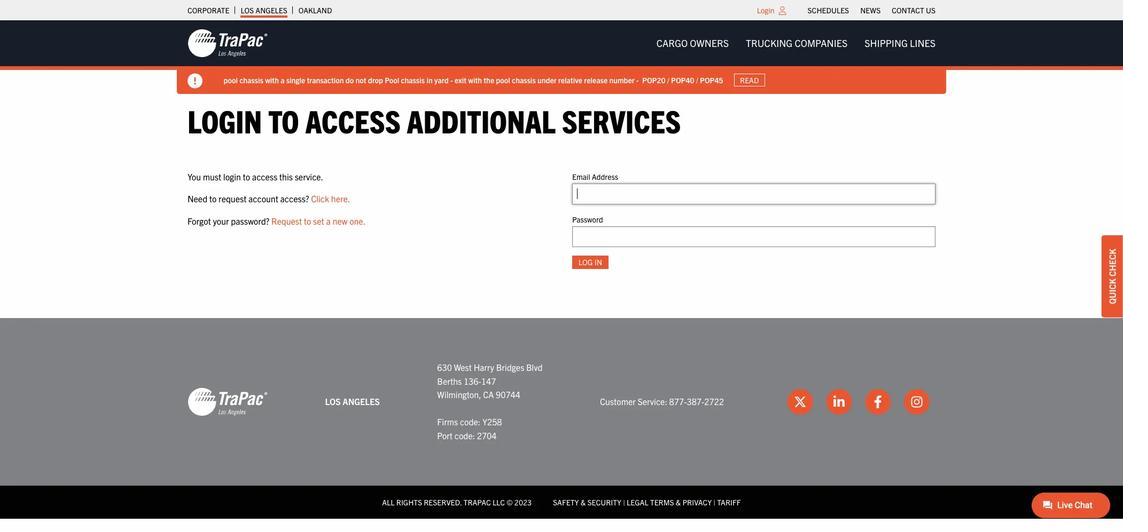 Task type: describe. For each thing, give the bounding box(es) containing it.
not
[[356, 75, 367, 85]]

quick
[[1107, 279, 1118, 304]]

email
[[572, 172, 590, 181]]

privacy
[[683, 498, 712, 507]]

0 vertical spatial a
[[281, 75, 285, 85]]

safety & security | legal terms & privacy | tariff
[[553, 498, 741, 507]]

do
[[346, 75, 354, 85]]

need
[[188, 194, 207, 204]]

0 vertical spatial los
[[241, 5, 254, 15]]

new
[[333, 216, 348, 226]]

3 chassis from the left
[[512, 75, 536, 85]]

password
[[572, 215, 603, 224]]

630
[[437, 362, 452, 373]]

a inside login to access additional services main content
[[326, 216, 331, 226]]

security
[[587, 498, 621, 507]]

request
[[219, 194, 247, 204]]

387-
[[687, 396, 704, 407]]

bridges
[[496, 362, 524, 373]]

safety & security link
[[553, 498, 621, 507]]

lines
[[910, 37, 936, 49]]

trucking companies link
[[737, 32, 856, 54]]

2 pool from the left
[[496, 75, 510, 85]]

this
[[279, 171, 293, 182]]

relative
[[559, 75, 583, 85]]

access?
[[280, 194, 309, 204]]

need to request account access? click here.
[[188, 194, 350, 204]]

schedules link
[[808, 3, 849, 18]]

630 west harry bridges blvd berths 136-147 wilmington, ca 90744
[[437, 362, 543, 400]]

click
[[311, 194, 329, 204]]

account
[[248, 194, 278, 204]]

1 with from the left
[[265, 75, 279, 85]]

reserved.
[[424, 498, 462, 507]]

banner containing cargo owners
[[0, 20, 1123, 94]]

harry
[[474, 362, 494, 373]]

quick check
[[1107, 249, 1118, 304]]

check
[[1107, 249, 1118, 277]]

pop40
[[671, 75, 695, 85]]

to down single on the left
[[268, 101, 299, 140]]

must
[[203, 171, 221, 182]]

2 chassis from the left
[[401, 75, 425, 85]]

tariff
[[717, 498, 741, 507]]

tariff link
[[717, 498, 741, 507]]

2 & from the left
[[676, 498, 681, 507]]

to right login
[[243, 171, 250, 182]]

login to access additional services main content
[[177, 101, 946, 286]]

to left set
[[304, 216, 311, 226]]

port
[[437, 431, 453, 441]]

login for login link
[[757, 5, 775, 15]]

terms
[[650, 498, 674, 507]]

firms
[[437, 417, 458, 428]]

1 / from the left
[[667, 75, 670, 85]]

legal terms & privacy link
[[627, 498, 712, 507]]

los angeles image inside banner
[[188, 28, 268, 58]]

yard
[[435, 75, 449, 85]]

email address
[[572, 172, 618, 181]]

set
[[313, 216, 324, 226]]

none submit inside login to access additional services main content
[[572, 256, 609, 269]]

service.
[[295, 171, 323, 182]]

login for login to access additional services
[[188, 101, 262, 140]]

under
[[538, 75, 557, 85]]

1 - from the left
[[451, 75, 453, 85]]

password?
[[231, 216, 269, 226]]

west
[[454, 362, 472, 373]]

contact us link
[[892, 3, 936, 18]]

2 - from the left
[[637, 75, 639, 85]]

service:
[[638, 396, 667, 407]]

cargo owners
[[656, 37, 729, 49]]

drop
[[368, 75, 383, 85]]

shipping
[[865, 37, 908, 49]]

you must login to access this service.
[[188, 171, 323, 182]]

1 horizontal spatial los angeles
[[325, 396, 380, 407]]

©
[[507, 498, 513, 507]]

rights
[[396, 498, 422, 507]]

news
[[860, 5, 881, 15]]

pop20
[[643, 75, 666, 85]]

forgot
[[188, 216, 211, 226]]

2 los angeles image from the top
[[188, 387, 268, 417]]

90744
[[496, 390, 520, 400]]

2 / from the left
[[696, 75, 699, 85]]

1 pool from the left
[[224, 75, 238, 85]]

services
[[562, 101, 681, 140]]

click here. link
[[311, 194, 350, 204]]

1 & from the left
[[581, 498, 586, 507]]

to right 'need'
[[209, 194, 217, 204]]

single
[[286, 75, 306, 85]]

footer containing 630 west harry bridges blvd
[[0, 318, 1123, 519]]

menu bar containing schedules
[[802, 3, 941, 18]]

login link
[[757, 5, 775, 15]]

147
[[481, 376, 496, 387]]

access
[[305, 101, 401, 140]]

number
[[610, 75, 635, 85]]

transaction
[[307, 75, 344, 85]]



Task type: vqa. For each thing, say whether or not it's contained in the screenshot.
04_01_2022
no



Task type: locate. For each thing, give the bounding box(es) containing it.
pool
[[224, 75, 238, 85], [496, 75, 510, 85]]

banner
[[0, 20, 1123, 94]]

None submit
[[572, 256, 609, 269]]

& right safety
[[581, 498, 586, 507]]

cargo
[[656, 37, 688, 49]]

chassis left single on the left
[[240, 75, 264, 85]]

los
[[241, 5, 254, 15], [325, 396, 341, 407]]

1 chassis from the left
[[240, 75, 264, 85]]

login left light icon
[[757, 5, 775, 15]]

access
[[252, 171, 277, 182]]

pool right solid icon
[[224, 75, 238, 85]]

cargo owners link
[[648, 32, 737, 54]]

additional
[[407, 101, 556, 140]]

0 vertical spatial menu bar
[[802, 3, 941, 18]]

- left exit
[[451, 75, 453, 85]]

0 horizontal spatial chassis
[[240, 75, 264, 85]]

release
[[584, 75, 608, 85]]

news link
[[860, 3, 881, 18]]

corporate link
[[188, 3, 229, 18]]

oakland
[[299, 5, 332, 15]]

1 horizontal spatial &
[[676, 498, 681, 507]]

1 horizontal spatial login
[[757, 5, 775, 15]]

Email Address text field
[[572, 184, 936, 205]]

0 vertical spatial angeles
[[256, 5, 287, 15]]

pool right the
[[496, 75, 510, 85]]

your
[[213, 216, 229, 226]]

menu bar down light icon
[[648, 32, 944, 54]]

0 horizontal spatial with
[[265, 75, 279, 85]]

los angeles image
[[188, 28, 268, 58], [188, 387, 268, 417]]

contact us
[[892, 5, 936, 15]]

chassis
[[240, 75, 264, 85], [401, 75, 425, 85], [512, 75, 536, 85]]

trapac
[[464, 498, 491, 507]]

1 horizontal spatial los
[[325, 396, 341, 407]]

angeles inside los angeles link
[[256, 5, 287, 15]]

ca
[[483, 390, 494, 400]]

chassis left in
[[401, 75, 425, 85]]

1 horizontal spatial with
[[468, 75, 482, 85]]

contact
[[892, 5, 924, 15]]

customer service: 877-387-2722
[[600, 396, 724, 407]]

berths
[[437, 376, 462, 387]]

request to set a new one. link
[[271, 216, 366, 226]]

safety
[[553, 498, 579, 507]]

2 with from the left
[[468, 75, 482, 85]]

136-
[[464, 376, 481, 387]]

pop45
[[700, 75, 723, 85]]

pool chassis with a single transaction  do not drop pool chassis in yard -  exit with the pool chassis under relative release number -  pop20 / pop40 / pop45
[[224, 75, 723, 85]]

1 vertical spatial los angeles image
[[188, 387, 268, 417]]

0 horizontal spatial a
[[281, 75, 285, 85]]

Password password field
[[572, 227, 936, 247]]

1 horizontal spatial -
[[637, 75, 639, 85]]

exit
[[455, 75, 467, 85]]

a left single on the left
[[281, 75, 285, 85]]

companies
[[795, 37, 848, 49]]

1 vertical spatial angeles
[[343, 396, 380, 407]]

1 vertical spatial los angeles
[[325, 396, 380, 407]]

solid image
[[188, 74, 203, 89]]

login down solid icon
[[188, 101, 262, 140]]

877-
[[669, 396, 687, 407]]

1 horizontal spatial a
[[326, 216, 331, 226]]

wilmington,
[[437, 390, 481, 400]]

with left the
[[468, 75, 482, 85]]

code: right 'port'
[[455, 431, 475, 441]]

forgot your password? request to set a new one.
[[188, 216, 366, 226]]

1 | from the left
[[623, 498, 625, 507]]

1 horizontal spatial |
[[713, 498, 715, 507]]

in
[[427, 75, 433, 85]]

corporate
[[188, 5, 229, 15]]

1 horizontal spatial /
[[696, 75, 699, 85]]

0 horizontal spatial -
[[451, 75, 453, 85]]

code:
[[460, 417, 480, 428], [455, 431, 475, 441]]

0 vertical spatial login
[[757, 5, 775, 15]]

1 los angeles image from the top
[[188, 28, 268, 58]]

llc
[[493, 498, 505, 507]]

1 vertical spatial a
[[326, 216, 331, 226]]

2 horizontal spatial chassis
[[512, 75, 536, 85]]

menu bar containing cargo owners
[[648, 32, 944, 54]]

all rights reserved. trapac llc © 2023
[[382, 498, 532, 507]]

all
[[382, 498, 395, 507]]

y258
[[482, 417, 502, 428]]

1 horizontal spatial angeles
[[343, 396, 380, 407]]

2722
[[704, 396, 724, 407]]

a right set
[[326, 216, 331, 226]]

& right the terms
[[676, 498, 681, 507]]

trucking
[[746, 37, 793, 49]]

0 horizontal spatial angeles
[[256, 5, 287, 15]]

menu bar inside banner
[[648, 32, 944, 54]]

- right number
[[637, 75, 639, 85]]

shipping lines
[[865, 37, 936, 49]]

code: up 2704 at the left of the page
[[460, 417, 480, 428]]

request
[[271, 216, 302, 226]]

0 horizontal spatial |
[[623, 498, 625, 507]]

1 vertical spatial code:
[[455, 431, 475, 441]]

2023
[[514, 498, 532, 507]]

oakland link
[[299, 3, 332, 18]]

with
[[265, 75, 279, 85], [468, 75, 482, 85]]

footer
[[0, 318, 1123, 519]]

login to access additional services
[[188, 101, 681, 140]]

to
[[268, 101, 299, 140], [243, 171, 250, 182], [209, 194, 217, 204], [304, 216, 311, 226]]

1 horizontal spatial pool
[[496, 75, 510, 85]]

menu bar
[[802, 3, 941, 18], [648, 32, 944, 54]]

customer
[[600, 396, 636, 407]]

menu bar up the shipping
[[802, 3, 941, 18]]

firms code:  y258 port code:  2704
[[437, 417, 502, 441]]

0 horizontal spatial pool
[[224, 75, 238, 85]]

/
[[667, 75, 670, 85], [696, 75, 699, 85]]

0 horizontal spatial los
[[241, 5, 254, 15]]

|
[[623, 498, 625, 507], [713, 498, 715, 507]]

1 vertical spatial login
[[188, 101, 262, 140]]

here.
[[331, 194, 350, 204]]

0 horizontal spatial &
[[581, 498, 586, 507]]

legal
[[627, 498, 648, 507]]

light image
[[779, 6, 786, 15]]

0 vertical spatial los angeles
[[241, 5, 287, 15]]

/ left pop40 at the right top of page
[[667, 75, 670, 85]]

los angeles link
[[241, 3, 287, 18]]

2704
[[477, 431, 497, 441]]

the
[[484, 75, 495, 85]]

1 horizontal spatial chassis
[[401, 75, 425, 85]]

/ left pop45 at the right of the page
[[696, 75, 699, 85]]

1 vertical spatial los
[[325, 396, 341, 407]]

you
[[188, 171, 201, 182]]

chassis left under on the left top of the page
[[512, 75, 536, 85]]

owners
[[690, 37, 729, 49]]

| left tariff
[[713, 498, 715, 507]]

-
[[451, 75, 453, 85], [637, 75, 639, 85]]

with left single on the left
[[265, 75, 279, 85]]

blvd
[[526, 362, 543, 373]]

shipping lines link
[[856, 32, 944, 54]]

login inside main content
[[188, 101, 262, 140]]

0 vertical spatial code:
[[460, 417, 480, 428]]

| left legal
[[623, 498, 625, 507]]

0 horizontal spatial /
[[667, 75, 670, 85]]

1 vertical spatial menu bar
[[648, 32, 944, 54]]

0 horizontal spatial los angeles
[[241, 5, 287, 15]]

pool
[[385, 75, 400, 85]]

quick check link
[[1102, 235, 1123, 318]]

2 | from the left
[[713, 498, 715, 507]]

schedules
[[808, 5, 849, 15]]

0 horizontal spatial login
[[188, 101, 262, 140]]

login
[[757, 5, 775, 15], [188, 101, 262, 140]]

address
[[592, 172, 618, 181]]

read link
[[734, 74, 765, 87]]

0 vertical spatial los angeles image
[[188, 28, 268, 58]]

read
[[740, 75, 759, 85]]

angeles
[[256, 5, 287, 15], [343, 396, 380, 407]]



